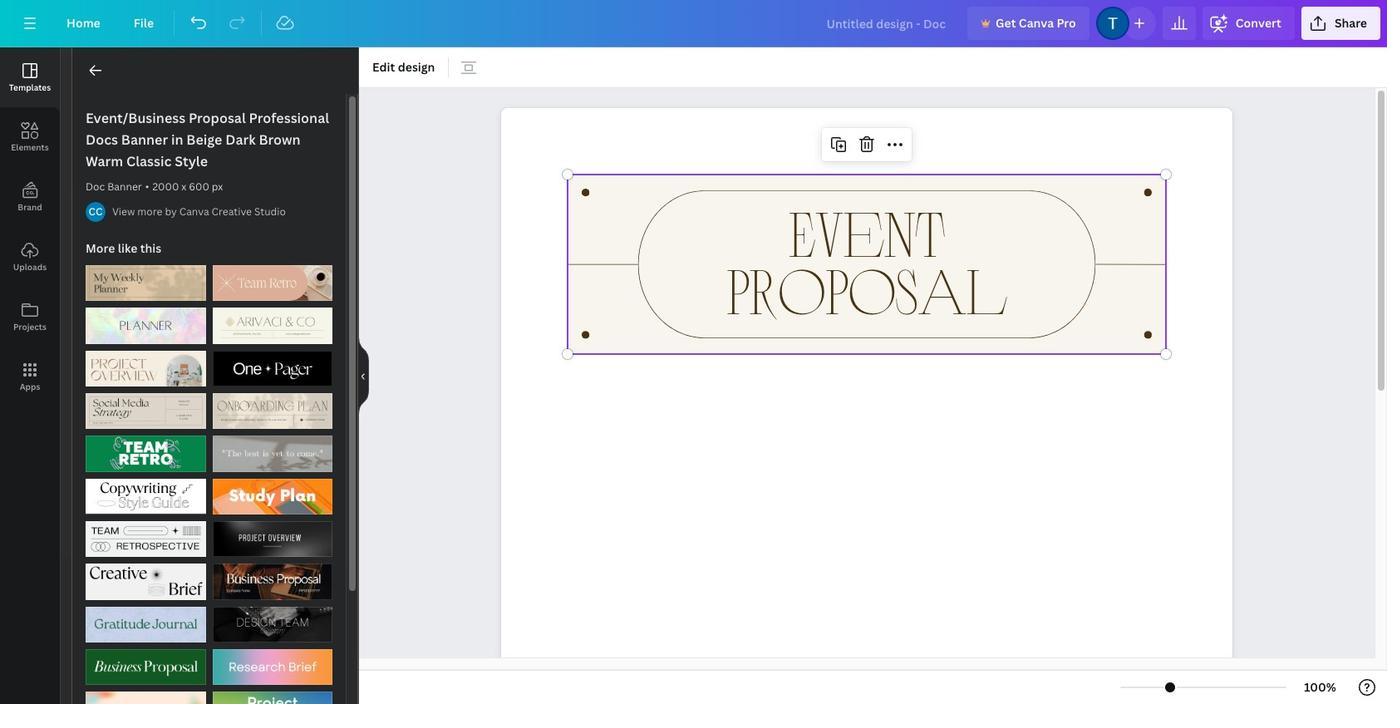 Task type: describe. For each thing, give the bounding box(es) containing it.
letterhead professional docs banner in beige mustard dark brown warm classic style image
[[212, 308, 333, 344]]

brand
[[18, 201, 42, 213]]

view
[[112, 205, 135, 219]]

edit
[[373, 59, 395, 75]]

projects button
[[0, 287, 60, 347]]

dark
[[226, 131, 256, 149]]

edit design
[[373, 59, 435, 75]]

view more by canva creative studio
[[112, 205, 286, 219]]

edit design button
[[366, 54, 442, 81]]

warm
[[86, 152, 123, 170]]

team retro professional docs banner in grey black sleek monochrome style group
[[86, 511, 206, 558]]

2000
[[153, 180, 179, 194]]

event
[[789, 194, 945, 270]]

in
[[171, 131, 183, 149]]

beige
[[187, 131, 222, 149]]

content strategy docs banner in pastel orange red light blue soft pastels style group
[[86, 682, 206, 704]]

uploads
[[13, 261, 47, 273]]

letterhead professional docs banner in beige mustard dark brown warm classic style group
[[212, 298, 333, 344]]

team retro professional docs banner in salmon tan warm classic style group
[[212, 255, 333, 301]]

onboarding plan professional docs banner in beige ash grey warm classic style group
[[212, 383, 333, 429]]

this
[[140, 240, 162, 256]]

px
[[212, 180, 223, 194]]

templates
[[9, 81, 51, 93]]

creative
[[212, 205, 252, 219]]

style
[[175, 152, 208, 170]]

proposal for event
[[727, 251, 1008, 327]]

elements button
[[0, 107, 60, 167]]

more
[[86, 240, 115, 256]]

100% button
[[1294, 674, 1348, 701]]

design
[[398, 59, 435, 75]]

like
[[118, 240, 138, 256]]

docs
[[86, 131, 118, 149]]

professional
[[249, 109, 329, 127]]

team retro professional docs banner in green pastel purple playful abstract style image
[[86, 436, 206, 472]]

by
[[165, 205, 177, 219]]

brand button
[[0, 167, 60, 227]]

white holographic background planner docs banner image
[[86, 308, 206, 344]]

projects
[[13, 321, 47, 333]]

get canva pro
[[996, 15, 1077, 31]]

2000 x 600 px
[[153, 180, 223, 194]]

project overview docs banner in light green blue vibrant professional style image
[[212, 692, 333, 704]]

canva inside button
[[1019, 15, 1055, 31]]

project overview/one-pager professional docs banner in beige brown warm classic style image
[[86, 351, 206, 387]]

1 vertical spatial banner
[[107, 180, 142, 194]]

uploads button
[[0, 227, 60, 287]]

100%
[[1305, 679, 1337, 695]]

creative brief docs banner in black and white grey editorial style group
[[86, 554, 206, 600]]

x
[[182, 180, 187, 194]]

home link
[[53, 7, 114, 40]]

event/business
[[86, 109, 186, 127]]

share
[[1335, 15, 1368, 31]]

event/business proposal professional docs banner in dark brown white photocentric style group
[[212, 554, 333, 600]]

get canva pro button
[[968, 7, 1090, 40]]

team retro professional docs banner in salmon tan warm classic style image
[[212, 265, 333, 301]]

file
[[134, 15, 154, 31]]

project overview docs banner in light green blue vibrant professional style group
[[212, 682, 333, 704]]

event/business proposal professional docs banner in beige dark brown warm classic style
[[86, 109, 329, 170]]

project overview/one-pager professional docs banner in black white sleek monochrome style group
[[212, 341, 333, 387]]

social media strategy professional docs banner in khaki black warm classic style image
[[86, 393, 206, 429]]

research brief docs banner in orange teal pink soft pastels style group
[[212, 640, 333, 686]]

elements
[[11, 141, 49, 153]]

view more by canva creative studio button
[[112, 204, 286, 220]]

copywriting style guide docs banner in black and white editorial style image
[[86, 479, 206, 515]]

banner inside event/business proposal professional docs banner in beige dark brown warm classic style
[[121, 131, 168, 149]]

planner personal docs banner in tan ash grey warm classic style image
[[86, 265, 206, 301]]

convert
[[1236, 15, 1282, 31]]



Task type: vqa. For each thing, say whether or not it's contained in the screenshot.
is
no



Task type: locate. For each thing, give the bounding box(es) containing it.
canva left pro
[[1019, 15, 1055, 31]]

copywriting style guide docs banner in black and white editorial style group
[[86, 469, 206, 515]]

hide image
[[358, 336, 369, 416]]

proposal inside event proposal text field
[[727, 251, 1008, 327]]

classic
[[126, 152, 172, 170]]

Design title text field
[[814, 7, 961, 40]]

design team glossary docs banner in black and white editorial style image
[[212, 607, 333, 643]]

canva
[[1019, 15, 1055, 31], [179, 205, 209, 219]]

600
[[189, 180, 209, 194]]

canva creative studio element
[[86, 202, 106, 222]]

black clean and minimalist project overview docs banner group
[[212, 511, 333, 558]]

interview preparations docs banner in beige black and white classic professional style image
[[212, 436, 333, 472]]

team retro professional docs banner in green pastel purple playful abstract style group
[[86, 426, 206, 472]]

content strategy docs banner in pastel orange red light blue soft pastels style image
[[86, 692, 206, 704]]

Event Proposal text field
[[501, 108, 1233, 704]]

study plan docs banner in bright orange white vibrant professional style image
[[212, 479, 333, 515]]

canva right 'by'
[[179, 205, 209, 219]]

doc
[[86, 180, 105, 194]]

more
[[137, 205, 163, 219]]

1 vertical spatial proposal
[[727, 251, 1008, 327]]

0 horizontal spatial canva
[[179, 205, 209, 219]]

project overview/one-pager professional docs banner in beige brown warm classic style group
[[86, 341, 206, 387]]

black clean and minimalist project overview docs banner image
[[212, 521, 333, 558]]

research brief docs banner in orange teal pink soft pastels style image
[[212, 650, 333, 686]]

convert button
[[1203, 7, 1296, 40]]

file button
[[120, 7, 167, 40]]

proposal inside event/business proposal professional docs banner in beige dark brown warm classic style
[[189, 109, 246, 127]]

proposal
[[189, 109, 246, 127], [727, 251, 1008, 327]]

0 vertical spatial proposal
[[189, 109, 246, 127]]

brown
[[259, 131, 301, 149]]

event proposal
[[727, 194, 1008, 327]]

event/business proposal professional docs banner in green white traditional corporate style group
[[86, 640, 206, 686]]

apps button
[[0, 347, 60, 407]]

creative brief docs banner in black and white grey editorial style image
[[86, 564, 206, 600]]

banner
[[121, 131, 168, 149], [107, 180, 142, 194]]

main menu bar
[[0, 0, 1388, 47]]

canva creative studio image
[[86, 202, 106, 222]]

gratitude journal docs banner in light blue green vibrant professional style image
[[86, 607, 206, 643]]

event/business proposal professional docs banner in green white traditional corporate style image
[[86, 650, 206, 686]]

interview preparations docs banner in beige black and white classic professional style group
[[212, 426, 333, 472]]

more like this
[[86, 240, 162, 256]]

canva inside button
[[179, 205, 209, 219]]

1 vertical spatial canva
[[179, 205, 209, 219]]

event/business proposal professional docs banner in dark brown white photocentric style image
[[212, 564, 333, 600]]

1 horizontal spatial proposal
[[727, 251, 1008, 327]]

white holographic background planner docs banner group
[[86, 298, 206, 344]]

0 vertical spatial canva
[[1019, 15, 1055, 31]]

design team glossary docs banner in black and white editorial style group
[[212, 597, 333, 643]]

banner up view
[[107, 180, 142, 194]]

study plan docs banner in bright orange white vibrant professional style group
[[212, 469, 333, 515]]

social media strategy professional docs banner in khaki black warm classic style group
[[86, 383, 206, 429]]

team retro professional docs banner in grey black sleek monochrome style image
[[86, 521, 206, 558]]

planner personal docs banner in tan ash grey warm classic style group
[[86, 255, 206, 301]]

project overview/one-pager professional docs banner in black white sleek monochrome style image
[[212, 351, 333, 387]]

templates button
[[0, 47, 60, 107]]

gratitude journal docs banner in light blue green vibrant professional style group
[[86, 597, 206, 643]]

banner up classic
[[121, 131, 168, 149]]

home
[[67, 15, 100, 31]]

studio
[[254, 205, 286, 219]]

apps
[[20, 381, 40, 393]]

0 vertical spatial banner
[[121, 131, 168, 149]]

side panel tab list
[[0, 47, 60, 407]]

get
[[996, 15, 1017, 31]]

share button
[[1302, 7, 1381, 40]]

doc banner
[[86, 180, 142, 194]]

onboarding plan professional docs banner in beige ash grey warm classic style image
[[212, 393, 333, 429]]

pro
[[1057, 15, 1077, 31]]

0 horizontal spatial proposal
[[189, 109, 246, 127]]

proposal for event/business
[[189, 109, 246, 127]]

1 horizontal spatial canva
[[1019, 15, 1055, 31]]



